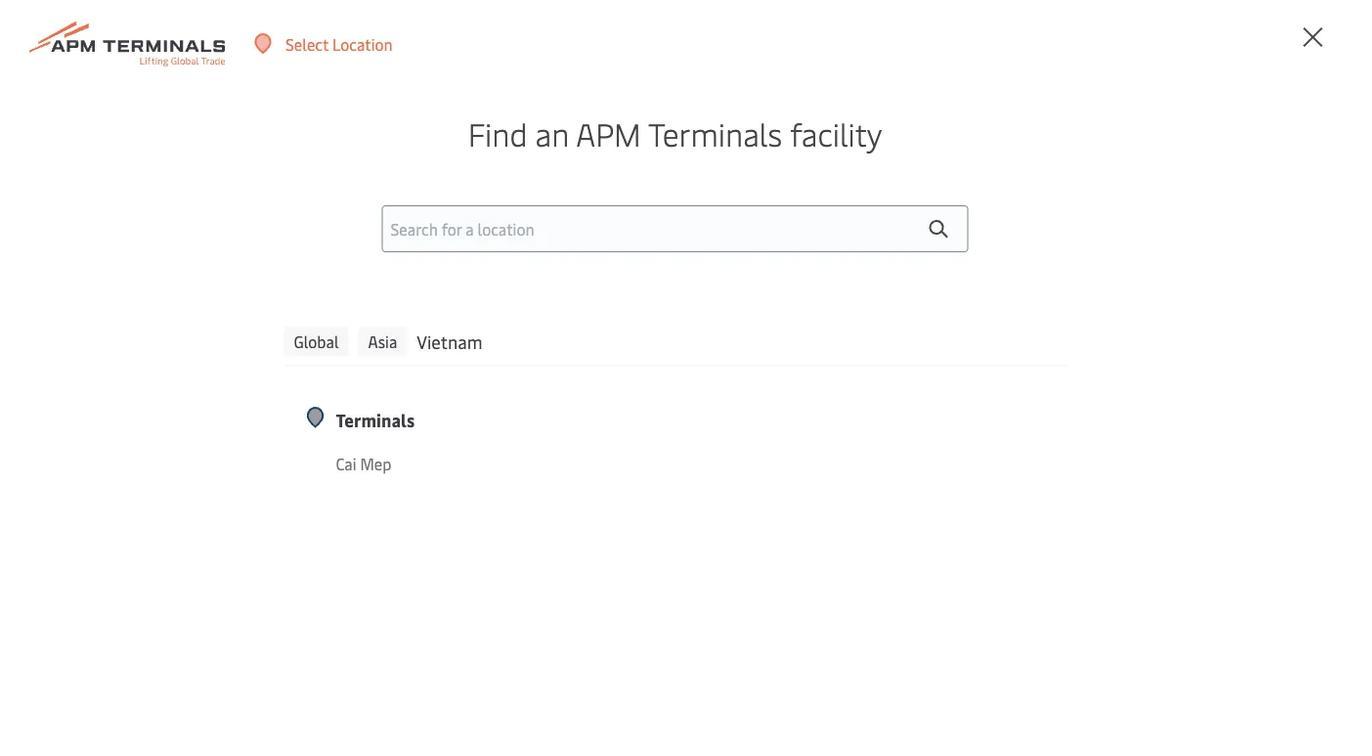 Task type: locate. For each thing, give the bounding box(es) containing it.
tt image
[[0, 88, 1351, 440]]

location
[[332, 33, 393, 54]]

asia button
[[359, 326, 407, 356]]

apm
[[576, 112, 641, 154]]

select
[[286, 33, 329, 54]]

cai
[[336, 453, 357, 474]]

1 horizontal spatial terminals
[[648, 112, 782, 154]]

terminals
[[648, 112, 782, 154], [336, 408, 415, 432]]

facility
[[790, 112, 882, 154]]

1 vertical spatial terminals
[[336, 408, 415, 432]]

0 horizontal spatial terminals
[[336, 408, 415, 432]]

an
[[536, 112, 569, 154]]

cai mep link
[[336, 452, 623, 476]]

0 vertical spatial terminals
[[648, 112, 782, 154]]

global
[[294, 330, 339, 351]]

select location
[[286, 33, 393, 54]]

account
[[1273, 33, 1331, 54]]

/
[[1214, 33, 1221, 54]]



Task type: vqa. For each thing, say whether or not it's contained in the screenshot.
Login / Create Account
yes



Task type: describe. For each thing, give the bounding box(es) containing it.
global button
[[284, 326, 349, 356]]

cai mep
[[336, 453, 392, 474]]

login / create account
[[1173, 33, 1331, 54]]

find an apm terminals facility
[[468, 112, 882, 154]]

create
[[1225, 33, 1270, 54]]

asia
[[368, 330, 397, 351]]

vietnam button
[[417, 326, 483, 356]]

Search for a location search field
[[382, 205, 969, 252]]

login
[[1173, 33, 1211, 54]]

login / create account link
[[1137, 0, 1331, 88]]

mep
[[360, 453, 392, 474]]

vietnam
[[417, 329, 483, 353]]

find
[[468, 112, 528, 154]]



